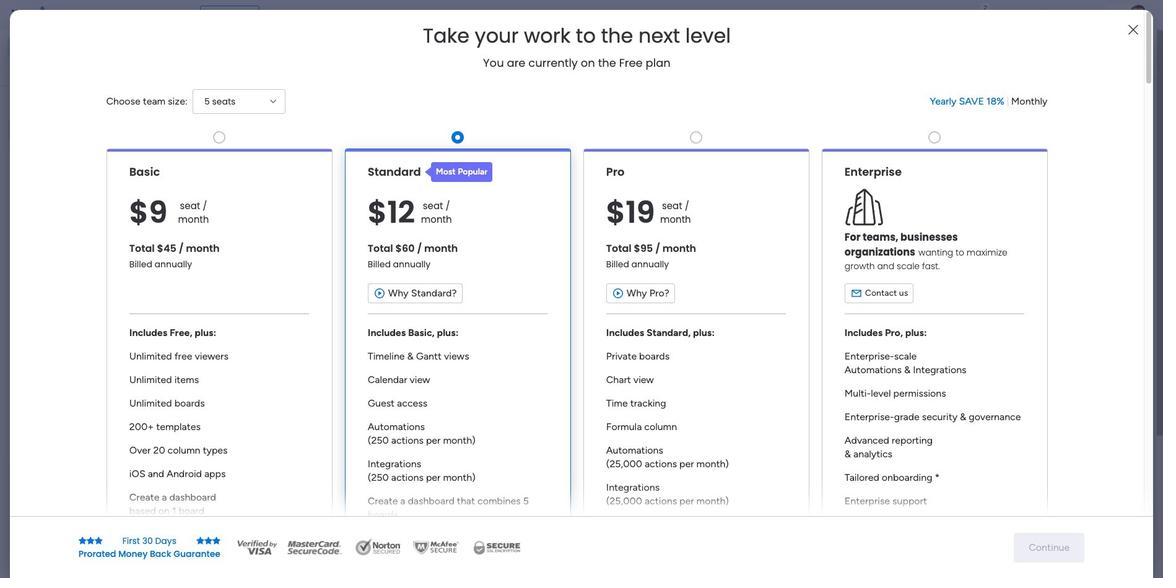 Task type: locate. For each thing, give the bounding box(es) containing it.
terry turtle image right help image
[[1128, 5, 1148, 25]]

invite members image
[[998, 9, 1010, 21]]

2 star image from the left
[[196, 537, 204, 545]]

list box
[[0, 145, 158, 441]]

enterprise tier selected option
[[822, 149, 1048, 559]]

tier options list box
[[106, 126, 1048, 559]]

1 horizontal spatial add to favorites image
[[639, 226, 652, 239]]

help image
[[1083, 9, 1095, 21]]

billing cycle selection group
[[930, 95, 1048, 108]]

add to favorites image
[[639, 226, 652, 239], [858, 226, 870, 239], [421, 378, 433, 391]]

2 element
[[353, 466, 368, 481], [353, 466, 368, 481]]

ssl encrypted image
[[466, 539, 528, 557]]

0 vertical spatial terry turtle image
[[1128, 5, 1148, 25]]

2 horizontal spatial add to favorites image
[[858, 226, 870, 239]]

monday marketplace image
[[1025, 9, 1037, 21]]

terry turtle image
[[1128, 5, 1148, 25], [258, 554, 282, 578]]

check circle image
[[940, 132, 948, 141]]

star image
[[87, 537, 95, 545], [196, 537, 204, 545]]

heading
[[423, 25, 731, 47]]

1 star image from the left
[[87, 537, 95, 545]]

star image
[[79, 537, 87, 545], [95, 537, 103, 545], [204, 537, 212, 545], [212, 537, 220, 545]]

basic tier selected option
[[106, 149, 332, 559]]

1 star image from the left
[[79, 537, 87, 545]]

2 star image from the left
[[95, 537, 103, 545]]

section head inside standard tier selected option
[[425, 162, 493, 182]]

terry turtle image down terry turtle icon
[[258, 554, 282, 578]]

0 horizontal spatial star image
[[87, 537, 95, 545]]

add to favorites image for component image on the left top of the page
[[639, 226, 652, 239]]

quick search results list box
[[229, 116, 892, 432]]

1 vertical spatial terry turtle image
[[258, 554, 282, 578]]

pro tier selected option
[[583, 149, 809, 559]]

verified by visa image
[[235, 539, 279, 557]]

component image
[[463, 246, 474, 257]]

option
[[7, 37, 151, 57], [7, 58, 151, 78], [0, 146, 158, 149]]

1 horizontal spatial star image
[[196, 537, 204, 545]]

3 star image from the left
[[204, 537, 212, 545]]

section head
[[425, 162, 493, 182]]

notifications image
[[943, 9, 956, 21]]



Task type: describe. For each thing, give the bounding box(es) containing it.
circle o image
[[940, 148, 948, 157]]

close recently visited image
[[229, 101, 243, 116]]

standard tier selected option
[[345, 149, 571, 559]]

0 vertical spatial option
[[7, 37, 151, 57]]

0 horizontal spatial terry turtle image
[[258, 554, 282, 578]]

norton secured image
[[351, 539, 406, 557]]

search everything image
[[1055, 9, 1068, 21]]

1 vertical spatial option
[[7, 58, 151, 78]]

mastercard secure code image
[[284, 539, 346, 557]]

update feed image
[[971, 9, 983, 21]]

add to favorites image for component icon
[[858, 226, 870, 239]]

templates image image
[[933, 249, 1096, 335]]

0 horizontal spatial add to favorites image
[[421, 378, 433, 391]]

select product image
[[11, 9, 24, 21]]

2 vertical spatial option
[[0, 146, 158, 149]]

getting started element
[[922, 451, 1107, 501]]

2 image
[[980, 1, 991, 15]]

component image
[[681, 246, 692, 257]]

mcafee secure image
[[411, 539, 461, 557]]

terry turtle image
[[258, 509, 282, 534]]

see plans image
[[205, 8, 217, 22]]

4 star image from the left
[[212, 537, 220, 545]]

1 horizontal spatial terry turtle image
[[1128, 5, 1148, 25]]

remove from favorites image
[[421, 226, 433, 239]]



Task type: vqa. For each thing, say whether or not it's contained in the screenshot.
second 'heading' from the bottom
no



